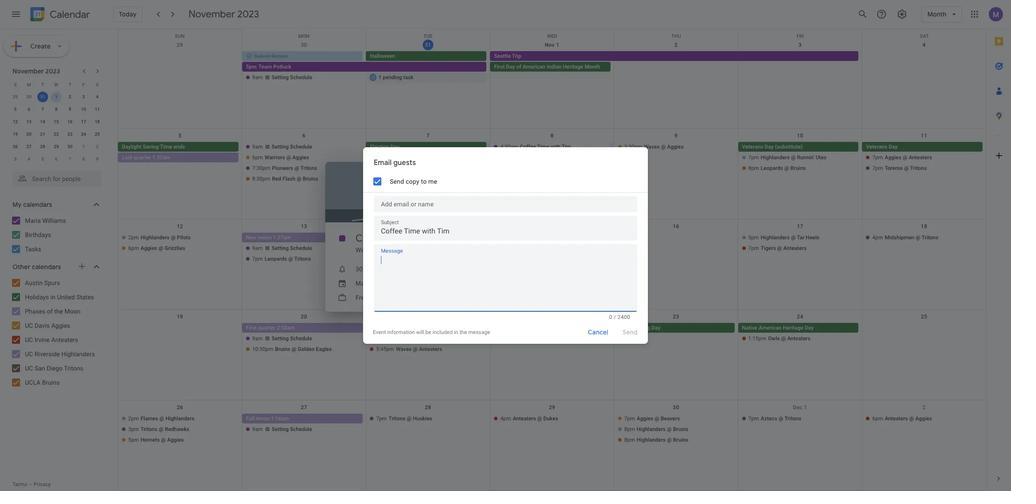 Task type: describe. For each thing, give the bounding box(es) containing it.
30 up beavers
[[673, 405, 680, 411]]

other calendars list
[[2, 276, 110, 390]]

1:15pm owls @ anteaters
[[749, 336, 811, 342]]

leopards for leopards @ tritons
[[265, 256, 287, 262]]

native american heritage day
[[743, 325, 814, 332]]

full moon 1:16am button
[[242, 414, 363, 424]]

24 inside 'element'
[[81, 132, 86, 137]]

uc for uc riverside highlanders
[[25, 351, 33, 358]]

30 for 30 element
[[67, 144, 73, 149]]

fri
[[797, 33, 804, 39]]

1:16am
[[271, 416, 289, 422]]

owls
[[769, 336, 780, 342]]

11 for sun
[[922, 133, 928, 139]]

october 31, today element
[[37, 92, 48, 102]]

5 inside december 5 element
[[41, 157, 44, 162]]

1 vertical spatial november 2023
[[12, 67, 60, 75]]

7pm leopards @ tritons
[[252, 256, 311, 262]]

my calendars button
[[2, 198, 110, 212]]

5pm for 5pm highlanders @ tar heels
[[749, 235, 760, 241]]

birthdays
[[25, 232, 51, 239]]

20 element
[[24, 129, 34, 140]]

5 for november 2023
[[14, 107, 17, 112]]

3pm tritons @ redhawks
[[128, 427, 190, 433]]

message
[[469, 330, 491, 336]]

today
[[119, 10, 137, 18]]

uc irvine anteaters
[[25, 337, 78, 344]]

1pm
[[376, 235, 387, 241]]

6 for november 2023
[[28, 107, 30, 112]]

daylight saving time ends button
[[118, 142, 239, 152]]

1 8pm highlanders @ bruins from the top
[[625, 427, 689, 433]]

calendar heading
[[48, 8, 90, 21]]

bobcats
[[389, 165, 409, 171]]

december 8 element
[[78, 154, 89, 165]]

my calendars
[[12, 201, 52, 209]]

tritons for 7pm toreros @ tritons
[[911, 165, 928, 171]]

midshipmen
[[885, 235, 915, 241]]

veterans for 7pm aggies @ anteaters
[[867, 144, 888, 150]]

10:30pm bruins @ golden eagles
[[252, 347, 332, 353]]

coffee inside coffee time with tim wednesday, november 8
[[356, 232, 387, 245]]

8 inside grid
[[551, 133, 554, 139]]

ucla
[[25, 379, 41, 387]]

cell containing 1pm
[[366, 233, 490, 265]]

december 1 element
[[78, 142, 89, 152]]

1 vertical spatial 2023
[[45, 67, 60, 75]]

included
[[433, 330, 453, 336]]

cell containing first quarter 2:50am
[[242, 323, 366, 356]]

6 for sun
[[303, 133, 306, 139]]

cell containing daylight saving time ends
[[118, 142, 242, 185]]

trojans
[[419, 245, 437, 251]]

event
[[373, 330, 386, 336]]

email guests dialog
[[363, 147, 648, 344]]

email
[[374, 159, 392, 167]]

mon
[[299, 33, 310, 39]]

indian
[[547, 64, 562, 70]]

privacy link
[[34, 482, 51, 488]]

3pm
[[128, 427, 139, 433]]

moon for full
[[256, 416, 270, 422]]

2 right 1 cell
[[69, 94, 71, 99]]

leopards for leopards @ bruins
[[761, 165, 784, 171]]

the inside email guests dialog
[[460, 330, 467, 336]]

8:30pm red flash @ bruins
[[252, 176, 318, 182]]

cell containing new moon 1:27am
[[242, 233, 366, 265]]

29 left 'october 30' element on the top
[[13, 94, 18, 99]]

10:30pm
[[252, 347, 273, 353]]

7pm sharks @ bruins
[[501, 235, 552, 241]]

1 inside button
[[379, 74, 382, 81]]

sharks
[[513, 235, 530, 241]]

1:27am
[[273, 235, 291, 241]]

3 inside december 3 element
[[14, 157, 17, 162]]

11 element
[[92, 104, 103, 115]]

0 vertical spatial november
[[189, 8, 235, 20]]

1 pending task button
[[366, 73, 487, 82]]

28 for 1
[[40, 144, 45, 149]]

27 for dec 1
[[301, 405, 307, 411]]

1 horizontal spatial 2023
[[238, 8, 259, 20]]

saving
[[143, 144, 159, 150]]

pioneers
[[272, 165, 293, 171]]

waves for waves @ aggies
[[644, 144, 660, 150]]

9am left information
[[376, 325, 387, 332]]

1 right dec
[[805, 405, 808, 411]]

my
[[12, 201, 22, 209]]

7pm aztecs @ tritons
[[749, 416, 802, 422]]

7 for sun
[[427, 133, 430, 139]]

9am down full
[[252, 427, 263, 433]]

1 inside cell
[[55, 94, 58, 99]]

dec 1
[[794, 405, 808, 411]]

w
[[54, 82, 58, 87]]

day up 1:15pm owls @ anteaters
[[805, 325, 814, 332]]

17 element
[[78, 117, 89, 127]]

1pm bison @ aggies
[[376, 235, 427, 241]]

other calendars
[[12, 263, 61, 271]]

before
[[389, 266, 408, 273]]

december 9 element
[[92, 154, 103, 165]]

cancel button
[[584, 322, 613, 343]]

1 right nov at the right
[[557, 42, 560, 48]]

15 element
[[51, 117, 62, 127]]

first quarter 2:50am button
[[242, 323, 363, 333]]

9am down team
[[252, 74, 263, 81]]

tritons for 7:30pm pioneers @ tritons
[[301, 165, 317, 171]]

be
[[426, 330, 432, 336]]

last
[[122, 154, 132, 161]]

uc for uc san diego tritons
[[25, 365, 33, 372]]

2 down thu
[[675, 42, 678, 48]]

december 3 element
[[10, 154, 21, 165]]

holidays
[[25, 294, 49, 301]]

2pm flames @ highlanders
[[128, 416, 195, 422]]

1 horizontal spatial 23
[[673, 314, 680, 320]]

seattle trip button
[[490, 51, 859, 61]]

7pm for 7pm aztecs @ tritons
[[749, 416, 760, 422]]

tritons for 4pm midshipmen @ tritons
[[922, 235, 939, 241]]

10 element
[[78, 104, 89, 115]]

6pm for 6pm warriors @ aggies
[[252, 154, 263, 161]]

2 8pm highlanders @ bruins from the top
[[625, 437, 689, 444]]

0 vertical spatial november 2023
[[189, 8, 259, 20]]

14 inside grid
[[425, 223, 432, 230]]

eagles
[[316, 347, 332, 353]]

5 for sun
[[178, 133, 182, 139]]

7pm toreros @ tritons
[[873, 165, 928, 171]]

trip
[[512, 53, 522, 59]]

tritons for uc san diego tritons
[[64, 365, 83, 372]]

12 inside row group
[[13, 119, 18, 124]]

9am up 10:30pm
[[252, 336, 263, 342]]

29 down sun
[[177, 42, 183, 48]]

beavers
[[661, 416, 680, 422]]

redhawks
[[165, 427, 190, 433]]

native
[[743, 325, 758, 332]]

1 horizontal spatial 12
[[177, 223, 183, 230]]

bison
[[389, 235, 402, 241]]

9 inside row
[[96, 157, 99, 162]]

veterans for 7pm highlanders @ runnin' utes
[[743, 144, 764, 150]]

cell containing veterans day (substitute)
[[739, 142, 863, 185]]

13 inside the november 2023 grid
[[26, 119, 32, 124]]

uc for uc davis aggies
[[25, 322, 33, 330]]

10 for november 2023
[[81, 107, 86, 112]]

cell containing seattle trip
[[490, 51, 863, 83]]

red
[[272, 176, 281, 182]]

4pm anteaters @ dukes
[[501, 416, 559, 422]]

first inside button
[[246, 325, 257, 332]]

quarter inside daylight saving time ends last quarter 1:37am
[[134, 154, 151, 161]]

maria williams inside my calendars 'list'
[[25, 217, 66, 224]]

1 setting schedule from the top
[[272, 74, 312, 81]]

event information will be included in the message
[[373, 330, 491, 336]]

me
[[429, 178, 438, 185]]

7pm for 7pm tigers @ anteaters
[[749, 245, 760, 251]]

veterans day
[[867, 144, 898, 150]]

25 inside grid
[[922, 314, 928, 320]]

8pm leopards @ bruins
[[749, 165, 806, 171]]

26 for 1
[[13, 144, 18, 149]]

2:30pm
[[625, 144, 643, 150]]

election day button
[[366, 142, 487, 152]]

5:45pm waves @ anteaters
[[376, 347, 443, 353]]

setting for 13
[[272, 245, 289, 251]]

8 down 1 cell
[[55, 107, 58, 112]]

quarter inside button
[[258, 325, 276, 332]]

full moon 1:16am
[[246, 416, 289, 422]]

29 element
[[51, 142, 62, 152]]

submit report
[[254, 53, 288, 59]]

november 2023 grid
[[8, 78, 104, 166]]

4:30am
[[501, 144, 519, 150]]

pilots
[[177, 235, 191, 241]]

24 element
[[78, 129, 89, 140]]

cell containing full moon 1:16am
[[242, 414, 366, 446]]

day for veterans day
[[889, 144, 898, 150]]

2 up 6pm anteaters @ aggies
[[923, 405, 926, 411]]

30 for 'october 30' element on the top
[[26, 94, 32, 99]]

full
[[246, 416, 255, 422]]

seattle trip first day of american indian heritage month
[[494, 53, 600, 70]]

coffee time with tim heading
[[356, 232, 451, 245]]

highlanders @ phoenix button
[[366, 334, 487, 344]]

8 inside row
[[82, 157, 85, 162]]

19 inside grid
[[177, 314, 183, 320]]

28 element
[[37, 142, 48, 152]]

8pm anteaters @ trojans
[[376, 245, 437, 251]]

tim inside grid
[[562, 144, 571, 150]]

31 inside 'element'
[[40, 94, 45, 99]]

tritons for 7pm leopards @ tritons
[[294, 256, 311, 262]]

submit report button
[[242, 51, 363, 61]]

1 down the 24 'element'
[[82, 144, 85, 149]]

schedule for 13
[[290, 245, 312, 251]]

maria inside my calendars 'list'
[[25, 217, 41, 224]]

dec
[[794, 405, 803, 411]]

0 horizontal spatial november
[[12, 67, 44, 75]]

schedule for 20
[[290, 336, 312, 342]]

tritons down "flames"
[[141, 427, 158, 433]]

cell containing 7pm
[[614, 414, 739, 446]]

veterans day button
[[863, 142, 983, 152]]

riverside
[[35, 351, 60, 358]]

highlanders inside button
[[389, 336, 418, 342]]

row containing 3
[[8, 153, 104, 166]]

26 for dec 1
[[177, 405, 183, 411]]

other
[[12, 263, 30, 271]]

the inside list
[[54, 308, 63, 315]]

1 vertical spatial maria
[[356, 280, 372, 287]]

m
[[27, 82, 31, 87]]

29 down 22 element
[[54, 144, 59, 149]]

time for saving
[[160, 144, 172, 150]]

1 vertical spatial 13
[[301, 223, 307, 230]]

day for veterans day (substitute)
[[765, 144, 774, 150]]

7 inside row
[[69, 157, 71, 162]]

6pm for 6pm anteaters @ aggies
[[873, 416, 884, 422]]

@ inside highlanders @ phoenix button
[[419, 336, 424, 342]]

21
[[40, 132, 45, 137]]

21 element
[[37, 129, 48, 140]]

first quarter 2:50am
[[246, 325, 295, 332]]

moon for new
[[258, 235, 272, 241]]

20 inside row group
[[26, 132, 32, 137]]

7pm for 7pm aggies @ anteaters
[[873, 154, 884, 161]]

13 element
[[24, 117, 34, 127]]

aztecs
[[761, 416, 778, 422]]

of inside other calendars list
[[47, 308, 53, 315]]

thanksgiving day button
[[614, 323, 735, 333]]

1 vertical spatial 4
[[96, 94, 99, 99]]

calendars for my calendars
[[23, 201, 52, 209]]

7pm for 7pm sharks @ bruins
[[501, 235, 511, 241]]

1 t from the left
[[41, 82, 44, 87]]

american inside native american heritage day button
[[759, 325, 782, 332]]

november inside coffee time with tim wednesday, november 8
[[391, 247, 421, 254]]

7pm for 7pm anteaters @ spartans
[[376, 154, 387, 161]]

uc for uc irvine anteaters
[[25, 337, 33, 344]]

1 s from the left
[[14, 82, 17, 87]]



Task type: locate. For each thing, give the bounding box(es) containing it.
day right thanksgiving
[[652, 325, 661, 332]]

time inside daylight saving time ends last quarter 1:37am
[[160, 144, 172, 150]]

leopards down 7pm highlanders @ runnin' utes on the right
[[761, 165, 784, 171]]

setting down 2:50am
[[272, 336, 289, 342]]

daylight saving time ends last quarter 1:37am
[[122, 144, 185, 161]]

december 2 element
[[92, 142, 103, 152]]

9 up 16 element
[[69, 107, 71, 112]]

5pm up 7pm tigers @ anteaters
[[749, 235, 760, 241]]

1 vertical spatial quarter
[[258, 325, 276, 332]]

5 setting schedule from the top
[[272, 427, 312, 433]]

calendars
[[23, 201, 52, 209], [32, 263, 61, 271]]

2 horizontal spatial 7
[[427, 133, 430, 139]]

5 down october 29 element
[[14, 107, 17, 112]]

december 7 element
[[65, 154, 75, 165]]

25 element
[[92, 129, 103, 140]]

0 horizontal spatial 16
[[67, 119, 73, 124]]

9am down new
[[252, 245, 263, 251]]

28 for dec 1
[[425, 405, 432, 411]]

4 down 27 element
[[28, 157, 30, 162]]

2pm for 2pm highlanders @ pilots
[[128, 235, 139, 241]]

31 right 'october 30' element on the top
[[40, 94, 45, 99]]

0 horizontal spatial 17
[[81, 119, 86, 124]]

free
[[356, 294, 368, 302]]

tritons down 7pm aggies @ anteaters
[[911, 165, 928, 171]]

1 horizontal spatial with
[[551, 144, 561, 150]]

24 inside grid
[[798, 314, 804, 320]]

december 5 element
[[37, 154, 48, 165]]

tritons inside other calendars list
[[64, 365, 83, 372]]

25 inside row group
[[95, 132, 100, 137]]

phoenix up highlanders @ phoenix button
[[425, 325, 445, 332]]

2 vertical spatial 5pm
[[128, 437, 139, 444]]

17 up tar
[[798, 223, 804, 230]]

schedule for 27
[[290, 427, 312, 433]]

election
[[370, 144, 389, 150]]

schedule down submit report button on the top left of the page
[[290, 74, 312, 81]]

heels
[[806, 235, 820, 241]]

0 horizontal spatial time
[[160, 144, 172, 150]]

7pm down "election"
[[376, 154, 387, 161]]

9am highlanders @ phoenix
[[376, 325, 445, 332]]

31 inside grid
[[425, 42, 432, 48]]

0 vertical spatial 2pm
[[128, 235, 139, 241]]

0 horizontal spatial 3
[[14, 157, 17, 162]]

1 cell
[[49, 91, 63, 103]]

0 vertical spatial 17
[[81, 119, 86, 124]]

s
[[14, 82, 17, 87], [96, 82, 99, 87]]

7
[[41, 107, 44, 112], [427, 133, 430, 139], [69, 157, 71, 162]]

2 2pm from the top
[[128, 416, 139, 422]]

4 inside "element"
[[28, 157, 30, 162]]

6 inside grid
[[303, 133, 306, 139]]

17 inside row group
[[81, 119, 86, 124]]

5:45pm
[[376, 347, 394, 353]]

american up owls
[[759, 325, 782, 332]]

cell containing election day
[[366, 142, 490, 185]]

7pm left the aztecs
[[749, 416, 760, 422]]

calendar element
[[29, 5, 90, 25]]

8pm highlanders @ bruins
[[625, 427, 689, 433], [625, 437, 689, 444]]

time for coffee
[[537, 144, 550, 150]]

guests
[[394, 159, 416, 167]]

30 down 23 element
[[67, 144, 73, 149]]

of inside seattle trip first day of american indian heritage month
[[517, 64, 522, 70]]

american inside seattle trip first day of american indian heritage month
[[523, 64, 546, 70]]

9 for sun
[[675, 133, 678, 139]]

1 horizontal spatial 13
[[301, 223, 307, 230]]

day for thanksgiving day
[[652, 325, 661, 332]]

pending
[[383, 74, 402, 81]]

october 30 element
[[24, 92, 34, 102]]

waves for waves @ anteaters
[[396, 347, 412, 353]]

minutes
[[365, 266, 388, 273]]

0 vertical spatial the
[[54, 308, 63, 315]]

1 vertical spatial american
[[759, 325, 782, 332]]

moon right full
[[256, 416, 270, 422]]

of
[[517, 64, 522, 70], [47, 308, 53, 315]]

19 inside row group
[[13, 132, 18, 137]]

7:30pm
[[252, 165, 270, 171]]

0 horizontal spatial 27
[[26, 144, 32, 149]]

11 up '18' element on the left of the page
[[95, 107, 100, 112]]

19 element
[[10, 129, 21, 140]]

other calendars button
[[2, 260, 110, 274]]

27 for 1
[[26, 144, 32, 149]]

setting
[[272, 74, 289, 81], [272, 144, 289, 150], [272, 245, 289, 251], [272, 336, 289, 342], [272, 427, 289, 433]]

team
[[259, 64, 272, 70]]

0 vertical spatial 4pm
[[873, 235, 884, 241]]

1 vertical spatial 6pm
[[128, 245, 139, 251]]

30 down the mon
[[301, 42, 307, 48]]

setting schedule up 10:30pm bruins @ golden eagles
[[272, 336, 312, 342]]

0 vertical spatial 6pm
[[252, 154, 263, 161]]

26 inside grid
[[177, 405, 183, 411]]

0 vertical spatial 3
[[799, 42, 802, 48]]

maria williams up birthdays
[[25, 217, 66, 224]]

6pm for 6pm aggies @ grizzlies
[[128, 245, 139, 251]]

4 setting from the top
[[272, 336, 289, 342]]

5pm for 5pm hornets @ aggies
[[128, 437, 139, 444]]

8 down 'december 1' element
[[82, 157, 85, 162]]

1 vertical spatial williams
[[374, 280, 398, 287]]

3 down f
[[82, 94, 85, 99]]

tritons down new moon 1:27am button at the top left
[[294, 256, 311, 262]]

9am up 7:30pm
[[252, 144, 263, 150]]

1 horizontal spatial 9
[[96, 157, 99, 162]]

7:30pm pioneers @ tritons
[[252, 165, 317, 171]]

16 element
[[65, 117, 75, 127]]

phoenix inside button
[[425, 336, 445, 342]]

9 for november 2023
[[69, 107, 71, 112]]

flames
[[141, 416, 158, 422]]

28 inside grid
[[425, 405, 432, 411]]

day for election day
[[391, 144, 400, 150]]

setting schedule for 20
[[272, 336, 312, 342]]

american
[[523, 64, 546, 70], [759, 325, 782, 332]]

1 veterans from the left
[[743, 144, 764, 150]]

0 horizontal spatial 25
[[95, 132, 100, 137]]

26 inside "element"
[[13, 144, 18, 149]]

terms
[[12, 482, 27, 488]]

october 29 element
[[10, 92, 21, 102]]

waves
[[644, 144, 660, 150], [396, 347, 412, 353]]

7 down october 31, today 'element' in the left top of the page
[[41, 107, 44, 112]]

2 horizontal spatial 4
[[923, 42, 926, 48]]

tim inside coffee time with tim wednesday, november 8
[[434, 232, 451, 245]]

copy
[[406, 178, 420, 185]]

in inside email guests dialog
[[454, 330, 459, 336]]

tim
[[562, 144, 571, 150], [434, 232, 451, 245]]

cell containing 5pm
[[739, 233, 863, 265]]

coffee time with tim wednesday, november 8
[[356, 232, 451, 254]]

4pm
[[873, 235, 884, 241], [501, 416, 511, 422]]

new moon 1:27am
[[246, 235, 291, 241]]

0 horizontal spatial maria
[[25, 217, 41, 224]]

tritons
[[301, 165, 317, 171], [911, 165, 928, 171], [922, 235, 939, 241], [294, 256, 311, 262], [64, 365, 83, 372], [389, 416, 406, 422], [785, 416, 802, 422], [141, 427, 158, 433]]

1 uc from the top
[[25, 322, 33, 330]]

0 vertical spatial 9
[[69, 107, 71, 112]]

28 down 21 element
[[40, 144, 45, 149]]

row containing sun
[[118, 29, 987, 39]]

2 vertical spatial 6pm
[[873, 416, 884, 422]]

20 up first quarter 2:50am button
[[301, 314, 307, 320]]

2 schedule from the top
[[290, 144, 312, 150]]

1 vertical spatial 9
[[675, 133, 678, 139]]

maria williams down minutes
[[356, 280, 398, 287]]

9
[[69, 107, 71, 112], [675, 133, 678, 139], [96, 157, 99, 162]]

1 horizontal spatial coffee
[[520, 144, 536, 150]]

1 horizontal spatial 20
[[301, 314, 307, 320]]

maria up birthdays
[[25, 217, 41, 224]]

3 setting schedule from the top
[[272, 245, 312, 251]]

0 horizontal spatial 13
[[26, 119, 32, 124]]

highlanders
[[761, 154, 790, 161], [416, 165, 445, 171], [141, 235, 170, 241], [761, 235, 790, 241], [389, 325, 418, 332], [389, 336, 418, 342], [61, 351, 95, 358], [166, 416, 195, 422], [637, 427, 666, 433], [637, 437, 666, 444]]

12 up the 19 element
[[13, 119, 18, 124]]

1 horizontal spatial 26
[[177, 405, 183, 411]]

t up 31 cell
[[41, 82, 44, 87]]

22 element
[[51, 129, 62, 140]]

27 inside row group
[[26, 144, 32, 149]]

schedule down first quarter 2:50am button
[[290, 336, 312, 342]]

26 element
[[10, 142, 21, 152]]

sun
[[175, 33, 185, 39]]

0 vertical spatial moon
[[258, 235, 272, 241]]

2 setting from the top
[[272, 144, 289, 150]]

my calendars list
[[2, 214, 110, 257]]

row containing s
[[8, 78, 104, 91]]

cell containing submit report
[[242, 51, 490, 83]]

row group
[[8, 91, 104, 166]]

2pm up 3pm
[[128, 416, 139, 422]]

30 for 30 minutes before
[[356, 266, 363, 273]]

1 horizontal spatial of
[[517, 64, 522, 70]]

0 horizontal spatial leopards
[[265, 256, 287, 262]]

heritage inside seattle trip first day of american indian heritage month
[[563, 64, 584, 70]]

1 horizontal spatial t
[[69, 82, 71, 87]]

setting for 27
[[272, 427, 289, 433]]

1 vertical spatial 8pm highlanders @ bruins
[[625, 437, 689, 444]]

1 horizontal spatial 16
[[673, 223, 680, 230]]

november 2023
[[189, 8, 259, 20], [12, 67, 60, 75]]

seattle
[[494, 53, 511, 59]]

1 schedule from the top
[[290, 74, 312, 81]]

heritage
[[563, 64, 584, 70], [783, 325, 804, 332]]

14 inside row group
[[40, 119, 45, 124]]

with inside coffee time with tim wednesday, november 8
[[413, 232, 433, 245]]

30 left minutes
[[356, 266, 363, 273]]

1 horizontal spatial in
[[454, 330, 459, 336]]

23 inside row group
[[67, 132, 73, 137]]

1 vertical spatial first
[[246, 325, 257, 332]]

2 vertical spatial 3
[[14, 157, 17, 162]]

0 horizontal spatial 11
[[95, 107, 100, 112]]

highlanders inside other calendars list
[[61, 351, 95, 358]]

6 inside row
[[55, 157, 58, 162]]

setting schedule for 13
[[272, 245, 312, 251]]

2023 up w
[[45, 67, 60, 75]]

uc left davis
[[25, 322, 33, 330]]

4 down sat
[[923, 42, 926, 48]]

runnin'
[[798, 154, 815, 161]]

5pm highlanders @ tar heels
[[749, 235, 820, 241]]

0 horizontal spatial 6pm
[[128, 245, 139, 251]]

7pm for 7pm highlanders @ runnin' utes
[[749, 154, 760, 161]]

1 horizontal spatial 7
[[69, 157, 71, 162]]

cell containing veterans day
[[863, 142, 987, 185]]

2 down 25 element
[[96, 144, 99, 149]]

8 inside coffee time with tim wednesday, november 8
[[422, 247, 426, 254]]

1 vertical spatial 14
[[425, 223, 432, 230]]

5pm for 5pm team potluck
[[246, 64, 257, 70]]

0 vertical spatial in
[[51, 294, 55, 301]]

7 for november 2023
[[41, 107, 44, 112]]

setting down potluck
[[272, 74, 289, 81]]

0 vertical spatial 10
[[81, 107, 86, 112]]

3 inside grid
[[799, 42, 802, 48]]

0 vertical spatial coffee
[[520, 144, 536, 150]]

williams inside my calendars 'list'
[[42, 217, 66, 224]]

19
[[13, 132, 18, 137], [177, 314, 183, 320]]

2 veterans from the left
[[867, 144, 888, 150]]

None search field
[[0, 167, 110, 187]]

0 horizontal spatial 20
[[26, 132, 32, 137]]

4 uc from the top
[[25, 365, 33, 372]]

2 s from the left
[[96, 82, 99, 87]]

tigers
[[761, 245, 777, 251]]

11
[[95, 107, 100, 112], [922, 133, 928, 139]]

1 setting from the top
[[272, 74, 289, 81]]

cell containing halloween
[[366, 51, 490, 83]]

11 up veterans day button
[[922, 133, 928, 139]]

3 uc from the top
[[25, 351, 33, 358]]

0 horizontal spatial 24
[[81, 132, 86, 137]]

4 inside grid
[[923, 42, 926, 48]]

0 vertical spatial maria
[[25, 217, 41, 224]]

tritons right midshipmen in the right of the page
[[922, 235, 939, 241]]

tue
[[424, 33, 433, 39]]

calendar
[[50, 8, 90, 21]]

18 up 4pm midshipmen @ tritons
[[922, 223, 928, 230]]

1 vertical spatial phoenix
[[425, 336, 445, 342]]

16 inside grid
[[673, 223, 680, 230]]

1 vertical spatial 7
[[427, 133, 430, 139]]

1 horizontal spatial november
[[189, 8, 235, 20]]

day inside seattle trip first day of american indian heritage month
[[506, 64, 515, 70]]

uc left riverside
[[25, 351, 33, 358]]

aggies inside other calendars list
[[51, 322, 70, 330]]

1 vertical spatial november
[[12, 67, 44, 75]]

ucla bruins
[[25, 379, 60, 387]]

0 vertical spatial with
[[551, 144, 561, 150]]

7pm down veterans day (substitute) at the top right
[[749, 154, 760, 161]]

setting schedule down potluck
[[272, 74, 312, 81]]

setting schedule up 6pm warriors @ aggies
[[272, 144, 312, 150]]

0 horizontal spatial with
[[413, 232, 433, 245]]

18 inside row group
[[95, 119, 100, 124]]

1 horizontal spatial 3
[[82, 94, 85, 99]]

2023 up submit
[[238, 8, 259, 20]]

5 schedule from the top
[[290, 427, 312, 433]]

24
[[81, 132, 86, 137], [798, 314, 804, 320]]

1 left pending
[[379, 74, 382, 81]]

setting schedule for 27
[[272, 427, 312, 433]]

7pm aggies @ anteaters
[[873, 154, 933, 161]]

2pm
[[128, 235, 139, 241], [128, 416, 139, 422]]

heritage inside button
[[783, 325, 804, 332]]

tritons for 7pm aztecs @ tritons
[[785, 416, 802, 422]]

7pm anteaters @ spartans
[[376, 154, 441, 161]]

anteaters inside other calendars list
[[51, 337, 78, 344]]

1 vertical spatial 2pm
[[128, 416, 139, 422]]

tasks
[[25, 246, 41, 253]]

december 4 element
[[24, 154, 34, 165]]

0 horizontal spatial 4pm
[[501, 416, 511, 422]]

27 inside grid
[[301, 405, 307, 411]]

12 up pilots
[[177, 223, 183, 230]]

information
[[388, 330, 415, 336]]

4pm for 4pm midshipmen @ tritons
[[873, 235, 884, 241]]

leopards down '1:27am'
[[265, 256, 287, 262]]

14 up trojans
[[425, 223, 432, 230]]

heritage up 1:15pm owls @ anteaters
[[783, 325, 804, 332]]

2 t from the left
[[69, 82, 71, 87]]

0 vertical spatial 13
[[26, 119, 32, 124]]

6pm
[[252, 154, 263, 161], [128, 245, 139, 251], [873, 416, 884, 422]]

7pm left sharks
[[501, 235, 511, 241]]

0 vertical spatial 23
[[67, 132, 73, 137]]

None text field
[[381, 225, 631, 238], [374, 255, 638, 308], [381, 225, 631, 238], [374, 255, 638, 308]]

williams
[[42, 217, 66, 224], [374, 280, 398, 287]]

4:30am coffee time with tim
[[501, 144, 571, 150]]

Add email or name text field
[[381, 196, 631, 212]]

tritons left "huskies"
[[389, 416, 406, 422]]

1 horizontal spatial s
[[96, 82, 99, 87]]

7pm bobcats @ highlanders
[[376, 165, 445, 171]]

17 down 10 "element"
[[81, 119, 86, 124]]

davis
[[35, 322, 50, 330]]

today button
[[113, 6, 142, 22]]

potluck
[[273, 64, 292, 70]]

setting schedule down full moon 1:16am button at the bottom of page
[[272, 427, 312, 433]]

6pm warriors @ aggies
[[252, 154, 309, 161]]

s right f
[[96, 82, 99, 87]]

uc left irvine
[[25, 337, 33, 344]]

american left indian
[[523, 64, 546, 70]]

uc davis aggies
[[25, 322, 70, 330]]

1 vertical spatial 20
[[301, 314, 307, 320]]

1 vertical spatial 11
[[922, 133, 928, 139]]

14 element
[[37, 117, 48, 127]]

18 element
[[92, 117, 103, 127]]

16 inside row group
[[67, 119, 73, 124]]

29
[[177, 42, 183, 48], [13, 94, 18, 99], [54, 144, 59, 149], [549, 405, 556, 411]]

coffee inside grid
[[520, 144, 536, 150]]

2 uc from the top
[[25, 337, 33, 344]]

grid containing 29
[[118, 29, 987, 492]]

quarter left 2:50am
[[258, 325, 276, 332]]

16
[[67, 119, 73, 124], [673, 223, 680, 230]]

calendars right my on the top left
[[23, 201, 52, 209]]

7pm for 7pm toreros @ tritons
[[873, 165, 884, 171]]

10 up 17 element
[[81, 107, 86, 112]]

nov 1
[[545, 42, 560, 48]]

2 horizontal spatial 6
[[303, 133, 306, 139]]

0 vertical spatial 20
[[26, 132, 32, 137]]

1 horizontal spatial first
[[494, 64, 505, 70]]

calendars for other calendars
[[32, 263, 61, 271]]

setting schedule down '1:27am'
[[272, 245, 312, 251]]

5pm left team
[[246, 64, 257, 70]]

5pm hornets @ aggies
[[128, 437, 184, 444]]

tab list
[[987, 29, 1012, 467]]

29 up dukes
[[549, 405, 556, 411]]

7pm for 7pm tritons @ huskies
[[376, 416, 387, 422]]

2 setting schedule from the top
[[272, 144, 312, 150]]

3 setting from the top
[[272, 245, 289, 251]]

veterans
[[743, 144, 764, 150], [867, 144, 888, 150]]

1 horizontal spatial maria williams
[[356, 280, 398, 287]]

waves down the highlanders @ phoenix
[[396, 347, 412, 353]]

3 down 26 "element"
[[14, 157, 17, 162]]

5 setting from the top
[[272, 427, 289, 433]]

8 down coffee time with tim 'heading'
[[422, 247, 426, 254]]

13 up new moon 1:27am button at the top left
[[301, 223, 307, 230]]

f
[[82, 82, 85, 87]]

0 vertical spatial 7
[[41, 107, 44, 112]]

uc
[[25, 322, 33, 330], [25, 337, 33, 344], [25, 351, 33, 358], [25, 365, 33, 372]]

2pm for 2pm flames @ highlanders
[[128, 416, 139, 422]]

0 vertical spatial 27
[[26, 144, 32, 149]]

28 inside row group
[[40, 144, 45, 149]]

1 pending task
[[379, 74, 414, 81]]

holidays in united states
[[25, 294, 94, 301]]

2 vertical spatial 5
[[41, 157, 44, 162]]

0 vertical spatial 8pm highlanders @ bruins
[[625, 427, 689, 433]]

grid
[[118, 29, 987, 492]]

0 horizontal spatial tim
[[434, 232, 451, 245]]

2 phoenix from the top
[[425, 336, 445, 342]]

27 element
[[24, 142, 34, 152]]

0 horizontal spatial 19
[[13, 132, 18, 137]]

7pm left toreros
[[873, 165, 884, 171]]

1 vertical spatial 5pm
[[749, 235, 760, 241]]

1 vertical spatial 25
[[922, 314, 928, 320]]

1 horizontal spatial leopards
[[761, 165, 784, 171]]

san
[[35, 365, 45, 372]]

0 horizontal spatial in
[[51, 294, 55, 301]]

14 up the 21
[[40, 119, 45, 124]]

0 vertical spatial 19
[[13, 132, 18, 137]]

schedule up 6pm warriors @ aggies
[[290, 144, 312, 150]]

26 up 2pm flames @ highlanders
[[177, 405, 183, 411]]

0 vertical spatial phoenix
[[425, 325, 445, 332]]

11 inside 'element'
[[95, 107, 100, 112]]

18 inside grid
[[922, 223, 928, 230]]

1 horizontal spatial time
[[389, 232, 411, 245]]

in inside other calendars list
[[51, 294, 55, 301]]

setting up '7pm leopards @ tritons' at the bottom left
[[272, 245, 289, 251]]

10 up veterans day (substitute) button
[[798, 133, 804, 139]]

quarter down saving
[[134, 154, 151, 161]]

0 horizontal spatial american
[[523, 64, 546, 70]]

2:50am
[[277, 325, 295, 332]]

6 up 6pm warriors @ aggies
[[303, 133, 306, 139]]

december 6 element
[[51, 154, 62, 165]]

31 cell
[[36, 91, 49, 103]]

uc san diego tritons
[[25, 365, 83, 372]]

2 horizontal spatial 6pm
[[873, 416, 884, 422]]

setting for 20
[[272, 336, 289, 342]]

23 element
[[65, 129, 75, 140]]

1 horizontal spatial maria
[[356, 280, 372, 287]]

1 horizontal spatial 19
[[177, 314, 183, 320]]

t
[[41, 82, 44, 87], [69, 82, 71, 87]]

cell
[[118, 51, 242, 83], [242, 51, 490, 83], [366, 51, 490, 83], [490, 51, 863, 83], [615, 51, 739, 83], [739, 51, 863, 83], [863, 51, 987, 83], [118, 142, 242, 185], [242, 142, 366, 185], [366, 142, 490, 185], [739, 142, 863, 185], [863, 142, 987, 185], [118, 233, 242, 265], [242, 233, 366, 265], [366, 233, 490, 265], [615, 233, 739, 265], [739, 233, 863, 265], [118, 323, 242, 356], [242, 323, 366, 356], [366, 323, 490, 356], [490, 323, 615, 356], [739, 323, 863, 356], [863, 323, 987, 356], [118, 414, 242, 446], [242, 414, 366, 446], [614, 414, 739, 446]]

6pm anteaters @ aggies
[[873, 416, 933, 422]]

phoenix down event information will be included in the message
[[425, 336, 445, 342]]

t left f
[[69, 82, 71, 87]]

12 element
[[10, 117, 21, 127]]

12
[[13, 119, 18, 124], [177, 223, 183, 230]]

0 horizontal spatial the
[[54, 308, 63, 315]]

4pm for 4pm anteaters @ dukes
[[501, 416, 511, 422]]

1 vertical spatial 31
[[40, 94, 45, 99]]

cell containing native american heritage day
[[739, 323, 863, 356]]

bruins inside other calendars list
[[42, 379, 60, 387]]

4 setting schedule from the top
[[272, 336, 312, 342]]

30 element
[[65, 142, 75, 152]]

9 inside grid
[[675, 133, 678, 139]]

0 horizontal spatial 7
[[41, 107, 44, 112]]

7pm for 7pm leopards @ tritons
[[252, 256, 263, 262]]

10 for sun
[[798, 133, 804, 139]]

0 horizontal spatial 6
[[28, 107, 30, 112]]

6 down 29 element
[[55, 157, 58, 162]]

native american heritage day button
[[739, 323, 859, 333]]

7pm down veterans day
[[873, 154, 884, 161]]

1:37am
[[152, 154, 171, 161]]

0 horizontal spatial williams
[[42, 217, 66, 224]]

main drawer image
[[11, 9, 21, 20]]

phases of the moon
[[25, 308, 81, 315]]

row group containing 29
[[8, 91, 104, 166]]

states
[[76, 294, 94, 301]]

23 up 'thanksgiving day' button
[[673, 314, 680, 320]]

waves right 2:30pm
[[644, 144, 660, 150]]

1 vertical spatial 3
[[82, 94, 85, 99]]

8 up 4:30am coffee time with tim
[[551, 133, 554, 139]]

united
[[57, 294, 75, 301]]

1 2pm from the top
[[128, 235, 139, 241]]

time inside coffee time with tim wednesday, november 8
[[389, 232, 411, 245]]

–
[[29, 482, 32, 488]]

4 schedule from the top
[[290, 336, 312, 342]]

1 horizontal spatial 6
[[55, 157, 58, 162]]

spurs
[[44, 280, 60, 287]]

7 inside grid
[[427, 133, 430, 139]]

13 up 20 element
[[26, 119, 32, 124]]

first inside seattle trip first day of american indian heritage month
[[494, 64, 505, 70]]

7pm for 7pm aggies @ beavers
[[625, 416, 635, 422]]

3 schedule from the top
[[290, 245, 312, 251]]

huskies
[[413, 416, 433, 422]]

1 phoenix from the top
[[425, 325, 445, 332]]

1 horizontal spatial american
[[759, 325, 782, 332]]

1 vertical spatial 12
[[177, 223, 183, 230]]

7 up the election day button at the left of the page
[[427, 133, 430, 139]]

11 for november 2023
[[95, 107, 100, 112]]

18
[[95, 119, 100, 124], [922, 223, 928, 230]]

17 inside grid
[[798, 223, 804, 230]]

halloween
[[370, 53, 395, 59]]

7 down 30 element
[[69, 157, 71, 162]]

0 horizontal spatial 10
[[81, 107, 86, 112]]

utes
[[816, 154, 827, 161]]

10 inside "element"
[[81, 107, 86, 112]]

7pm for 7pm bobcats @ highlanders
[[376, 165, 387, 171]]

26 down the 19 element
[[13, 144, 18, 149]]

tritons right diego
[[64, 365, 83, 372]]

row
[[118, 29, 987, 39], [118, 38, 987, 129], [8, 78, 104, 91], [8, 91, 104, 103], [8, 103, 104, 116], [8, 116, 104, 128], [8, 128, 104, 141], [118, 129, 987, 219], [8, 141, 104, 153], [8, 153, 104, 166], [118, 219, 987, 310], [118, 310, 987, 401], [118, 401, 987, 492]]



Task type: vqa. For each thing, say whether or not it's contained in the screenshot.
9:50am
no



